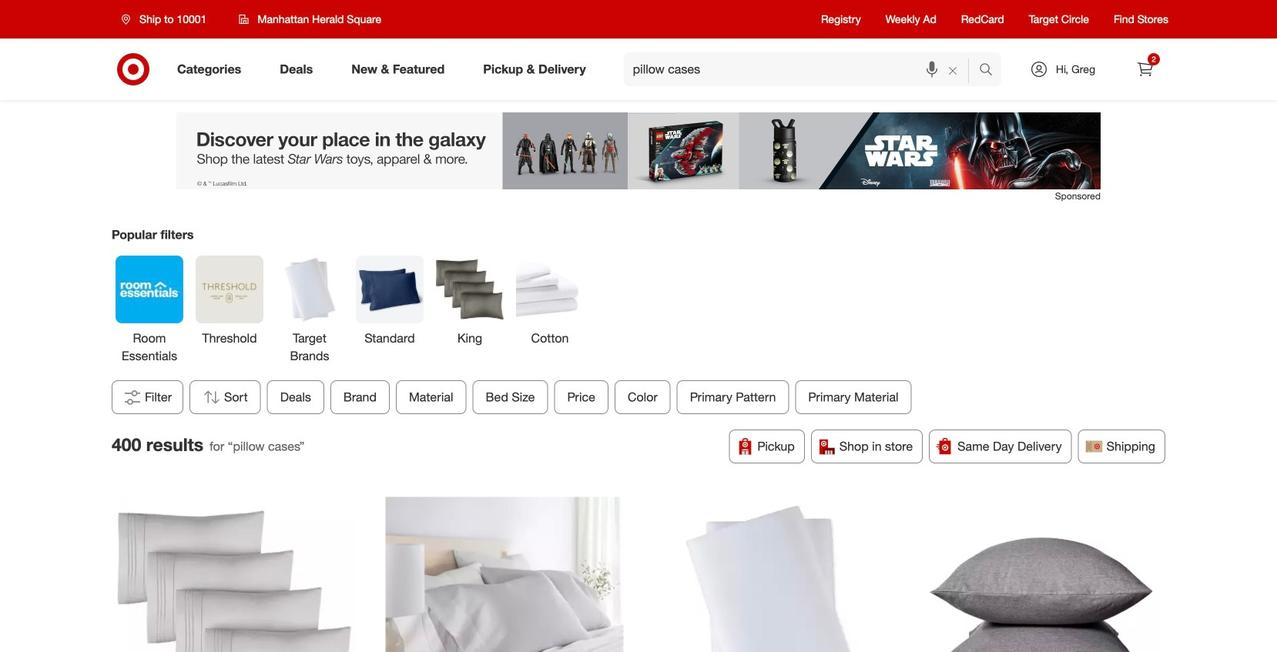 Task type: vqa. For each thing, say whether or not it's contained in the screenshot.
WHAT CAN WE HELP YOU FIND? SUGGESTIONS APPEAR BELOW Search Field
yes



Task type: describe. For each thing, give the bounding box(es) containing it.
What can we help you find? suggestions appear below search field
[[624, 52, 983, 86]]



Task type: locate. For each thing, give the bounding box(es) containing it.
advertisement element
[[176, 112, 1101, 190]]

jersey pillowcase set - room essentials™ image
[[922, 497, 1160, 653]]

pillowcase set of 4 soft double brushed microfiber - cgk linens image
[[117, 497, 356, 653], [117, 497, 356, 653]]

microfiber solid pillowcase set - room essentials™ image
[[654, 497, 892, 653], [654, 497, 892, 653]]

100% cotton 300tc pillowcases - set of 2 - becky cameron image
[[386, 497, 624, 653], [386, 497, 624, 653]]



